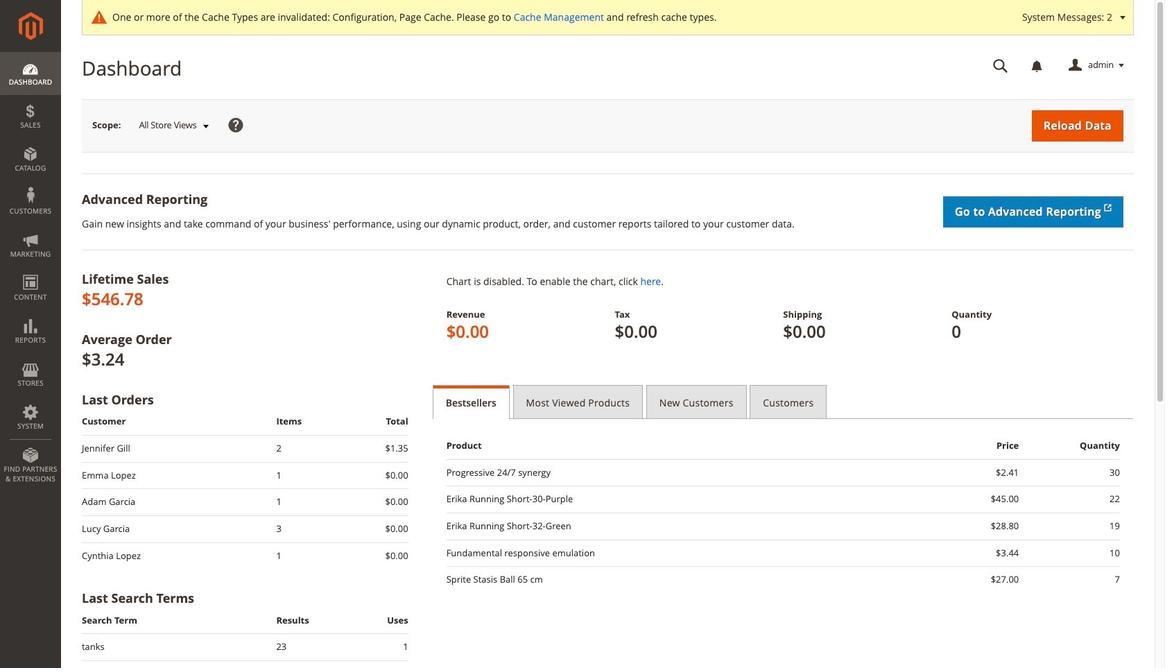 Task type: locate. For each thing, give the bounding box(es) containing it.
menu bar
[[0, 52, 61, 491]]

tab list
[[433, 385, 1134, 419]]

magento admin panel image
[[18, 12, 43, 40]]

None text field
[[984, 53, 1018, 78]]



